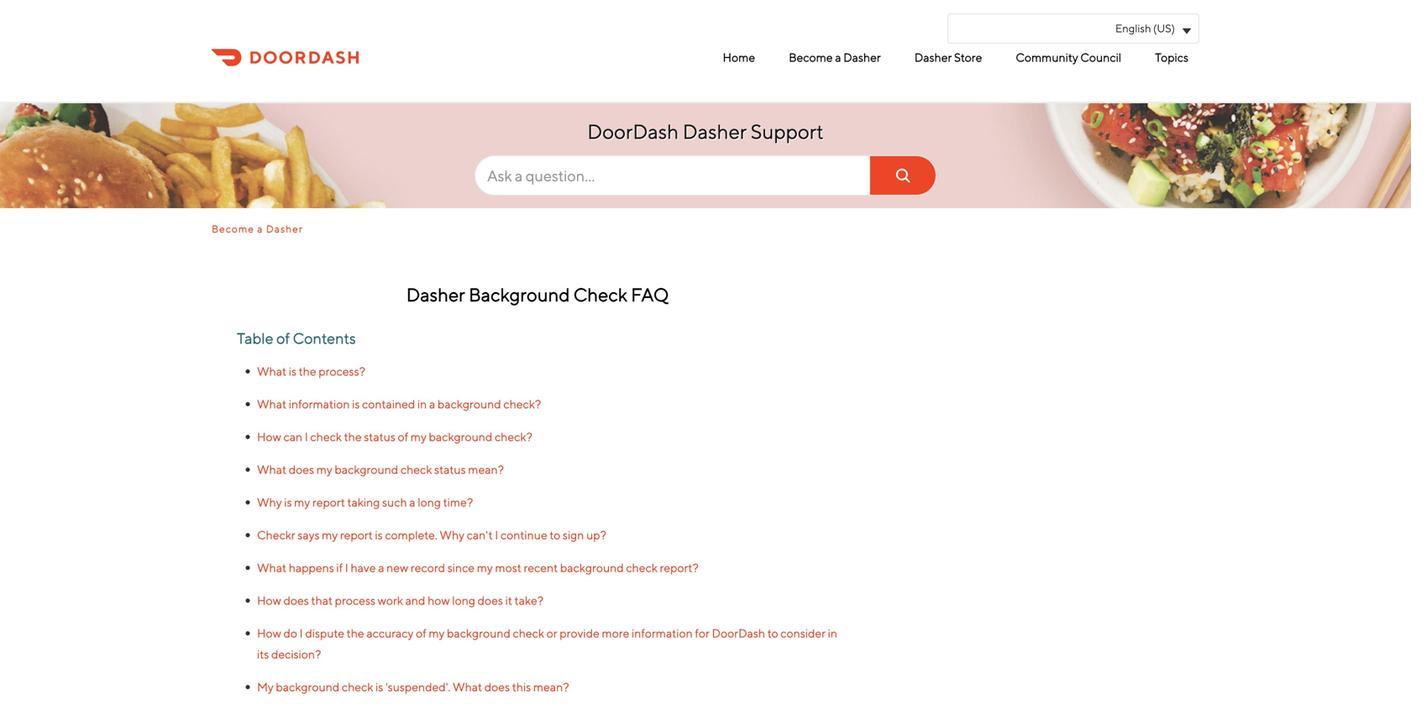 Task type: vqa. For each thing, say whether or not it's contained in the screenshot.
the ' associated with Confirm
no



Task type: describe. For each thing, give the bounding box(es) containing it.
0 vertical spatial the
[[299, 365, 316, 378]]

background up "why is my report taking such a long time?" link
[[335, 463, 398, 477]]

check down how can i check the status of my background check? link
[[401, 463, 432, 477]]

that
[[311, 594, 333, 608]]

process?
[[319, 365, 365, 378]]

how can i check the status of my background check?
[[257, 430, 533, 444]]

english (us)
[[1116, 22, 1176, 35]]

more
[[602, 627, 630, 641]]

background down decision?
[[276, 680, 340, 694]]

dasher background check faq
[[406, 284, 669, 306]]

what information is contained in a background check? link
[[257, 397, 541, 411]]

what right "'suspended'."
[[453, 680, 482, 694]]

what is the process?
[[257, 365, 365, 378]]

community
[[1016, 50, 1079, 64]]

doordash inside the how do i dispute the accuracy of my background check or provide more information for doordash to consider in its decision?
[[712, 627, 766, 641]]

support
[[751, 120, 824, 144]]

what happens if i have a new record since my most recent background check report?
[[257, 561, 699, 575]]

a inside menu
[[835, 50, 842, 64]]

why is my report taking such a long time? link
[[257, 496, 473, 509]]

Ask a question... text field
[[475, 155, 937, 196]]

1 vertical spatial check?
[[495, 430, 533, 444]]

dasher store
[[915, 50, 983, 64]]

consider
[[781, 627, 826, 641]]

does left it
[[478, 594, 503, 608]]

check right can
[[310, 430, 342, 444]]

background
[[469, 284, 570, 306]]

how
[[428, 594, 450, 608]]

or
[[547, 627, 558, 641]]

'suspended'.
[[386, 680, 451, 694]]

dispute
[[305, 627, 345, 641]]

in inside the how do i dispute the accuracy of my background check or provide more information for doordash to consider in its decision?
[[828, 627, 838, 641]]

and
[[406, 594, 426, 608]]

work
[[378, 594, 403, 608]]

0 horizontal spatial to
[[550, 528, 561, 542]]

happens
[[289, 561, 334, 575]]

is left the contained
[[352, 397, 360, 411]]

my inside the how do i dispute the accuracy of my background check or provide more information for doordash to consider in its decision?
[[429, 627, 445, 641]]

my up 'says'
[[294, 496, 310, 509]]

dasher store link
[[911, 44, 987, 71]]

i inside the how do i dispute the accuracy of my background check or provide more information for doordash to consider in its decision?
[[300, 627, 303, 641]]

check left "'suspended'."
[[342, 680, 373, 694]]

is up checkr
[[284, 496, 292, 509]]

report?
[[660, 561, 699, 575]]

can't
[[467, 528, 493, 542]]

accuracy
[[367, 627, 414, 641]]

my left most at left bottom
[[477, 561, 493, 575]]

how can i check the status of my background check? link
[[257, 430, 533, 444]]

sign
[[563, 528, 584, 542]]

is left complete.
[[375, 528, 383, 542]]

contents
[[293, 329, 356, 347]]

continue
[[501, 528, 548, 542]]

1 horizontal spatial become a dasher link
[[785, 44, 885, 71]]

dasher help home image
[[212, 47, 359, 68]]

background up the time?
[[429, 430, 493, 444]]

store
[[955, 50, 983, 64]]

the for dispute
[[347, 627, 364, 641]]

0 vertical spatial in
[[418, 397, 427, 411]]

long for time?
[[418, 496, 441, 509]]

1 horizontal spatial why
[[440, 528, 465, 542]]

up?
[[587, 528, 607, 542]]

0 vertical spatial mean?
[[468, 463, 504, 477]]

process
[[335, 594, 376, 608]]

do
[[284, 627, 297, 641]]

my
[[257, 680, 274, 694]]

is down the 'table of contents'
[[289, 365, 297, 378]]

english
[[1116, 22, 1152, 35]]

(us)
[[1154, 22, 1176, 35]]

for
[[695, 627, 710, 641]]

contained
[[362, 397, 415, 411]]

time?
[[443, 496, 473, 509]]

0 horizontal spatial of
[[276, 329, 290, 347]]

can
[[284, 430, 303, 444]]

why is my report taking such a long time?
[[257, 496, 473, 509]]

home
[[723, 50, 755, 64]]

of for check
[[398, 430, 408, 444]]

what for what information is contained in a background check?
[[257, 397, 287, 411]]

what happens if i have a new record since my most recent background check report? link
[[257, 561, 699, 575]]



Task type: locate. For each thing, give the bounding box(es) containing it.
what down table
[[257, 365, 287, 378]]

topics
[[1156, 50, 1189, 64]]

3 how from the top
[[257, 627, 281, 641]]

i
[[305, 430, 308, 444], [495, 528, 499, 542], [345, 561, 349, 575], [300, 627, 303, 641]]

mean? right this
[[533, 680, 569, 694]]

to inside the how do i dispute the accuracy of my background check or provide more information for doordash to consider in its decision?
[[768, 627, 779, 641]]

community council
[[1016, 50, 1122, 64]]

1 vertical spatial doordash
[[712, 627, 766, 641]]

become a dasher link
[[785, 44, 885, 71], [212, 223, 310, 235]]

0 horizontal spatial become
[[212, 223, 255, 235]]

table
[[237, 329, 274, 347]]

the up what does my background check status mean?
[[344, 430, 362, 444]]

how left can
[[257, 430, 281, 444]]

my down what information is contained in a background check? link
[[411, 430, 427, 444]]

1 vertical spatial report
[[340, 528, 373, 542]]

1 vertical spatial of
[[398, 430, 408, 444]]

0 vertical spatial how
[[257, 430, 281, 444]]

become for become a dasher link to the right
[[789, 50, 833, 64]]

the for check
[[344, 430, 362, 444]]

1 vertical spatial become
[[212, 223, 255, 235]]

become a dasher
[[789, 50, 881, 64], [212, 223, 303, 235]]

0 horizontal spatial mean?
[[468, 463, 504, 477]]

what information is contained in a background check?
[[257, 397, 541, 411]]

decision?
[[271, 648, 321, 662]]

since
[[448, 561, 475, 575]]

0 horizontal spatial doordash
[[588, 120, 679, 144]]

menu
[[471, 44, 1193, 71]]

the left process?
[[299, 365, 316, 378]]

how does that process work and how long does it take? link
[[257, 594, 544, 608]]

how do i dispute the accuracy of my background check or provide more information for doordash to consider in its decision? link
[[257, 627, 838, 662]]

check left "report?"
[[626, 561, 658, 575]]

is
[[289, 365, 297, 378], [352, 397, 360, 411], [284, 496, 292, 509], [375, 528, 383, 542], [376, 680, 383, 694]]

2 vertical spatial how
[[257, 627, 281, 641]]

how left do
[[257, 627, 281, 641]]

check?
[[504, 397, 541, 411], [495, 430, 533, 444]]

0 horizontal spatial become a dasher
[[212, 223, 303, 235]]

status for the
[[364, 430, 396, 444]]

of down what information is contained in a background check? link
[[398, 430, 408, 444]]

1 vertical spatial in
[[828, 627, 838, 641]]

0 vertical spatial become a dasher
[[789, 50, 881, 64]]

table of contents
[[237, 329, 356, 347]]

report for is
[[340, 528, 373, 542]]

Preferred Language, English (US) button
[[948, 13, 1200, 44]]

if
[[336, 561, 343, 575]]

status for check
[[434, 463, 466, 477]]

1 horizontal spatial to
[[768, 627, 779, 641]]

1 vertical spatial why
[[440, 528, 465, 542]]

0 horizontal spatial information
[[289, 397, 350, 411]]

its
[[257, 648, 269, 662]]

does left this
[[485, 680, 510, 694]]

checkr says my report is complete. why can't i continue to sign up? link
[[257, 528, 607, 542]]

2 vertical spatial the
[[347, 627, 364, 641]]

how inside the how do i dispute the accuracy of my background check or provide more information for doordash to consider in its decision?
[[257, 627, 281, 641]]

dasher
[[844, 50, 881, 64], [915, 50, 952, 64], [683, 120, 747, 144], [266, 223, 303, 235], [406, 284, 465, 306]]

how do i dispute the accuracy of my background check or provide more information for doordash to consider in its decision?
[[257, 627, 838, 662]]

become a dasher for become a dasher link to the right
[[789, 50, 881, 64]]

take?
[[515, 594, 544, 608]]

1 how from the top
[[257, 430, 281, 444]]

1 vertical spatial long
[[452, 594, 476, 608]]

0 vertical spatial become a dasher link
[[785, 44, 885, 71]]

1 vertical spatial to
[[768, 627, 779, 641]]

become for left become a dasher link
[[212, 223, 255, 235]]

what does my background check status mean?
[[257, 463, 504, 477]]

says
[[298, 528, 320, 542]]

it
[[506, 594, 512, 608]]

how for how do i dispute the accuracy of my background check or provide more information for doordash to consider in its decision?
[[257, 627, 281, 641]]

2 horizontal spatial of
[[416, 627, 427, 641]]

my up "why is my report taking such a long time?" link
[[317, 463, 333, 477]]

long
[[418, 496, 441, 509], [452, 594, 476, 608]]

mean?
[[468, 463, 504, 477], [533, 680, 569, 694]]

mean? up the time?
[[468, 463, 504, 477]]

1 vertical spatial how
[[257, 594, 281, 608]]

1 horizontal spatial become a dasher
[[789, 50, 881, 64]]

report
[[312, 496, 345, 509], [340, 528, 373, 542]]

how for how can i check the status of my background check?
[[257, 430, 281, 444]]

to
[[550, 528, 561, 542], [768, 627, 779, 641]]

why left can't
[[440, 528, 465, 542]]

the
[[299, 365, 316, 378], [344, 430, 362, 444], [347, 627, 364, 641]]

0 vertical spatial become
[[789, 50, 833, 64]]

of inside the how do i dispute the accuracy of my background check or provide more information for doordash to consider in its decision?
[[416, 627, 427, 641]]

have
[[351, 561, 376, 575]]

long right how
[[452, 594, 476, 608]]

in right the contained
[[418, 397, 427, 411]]

0 vertical spatial check?
[[504, 397, 541, 411]]

information left for
[[632, 627, 693, 641]]

become
[[789, 50, 833, 64], [212, 223, 255, 235]]

my down how
[[429, 627, 445, 641]]

1 horizontal spatial of
[[398, 430, 408, 444]]

background down it
[[447, 627, 511, 641]]

1 vertical spatial information
[[632, 627, 693, 641]]

0 vertical spatial long
[[418, 496, 441, 509]]

does down can
[[289, 463, 314, 477]]

the inside the how do i dispute the accuracy of my background check or provide more information for doordash to consider in its decision?
[[347, 627, 364, 641]]

2 vertical spatial of
[[416, 627, 427, 641]]

most
[[495, 561, 522, 575]]

information inside the how do i dispute the accuracy of my background check or provide more information for doordash to consider in its decision?
[[632, 627, 693, 641]]

1 vertical spatial mean?
[[533, 680, 569, 694]]

2 how from the top
[[257, 594, 281, 608]]

new
[[387, 561, 409, 575]]

my background check is 'suspended'. what does this mean?
[[257, 680, 569, 694]]

0 horizontal spatial long
[[418, 496, 441, 509]]

my background check is 'suspended'. what does this mean? link
[[257, 680, 569, 694]]

i right can't
[[495, 528, 499, 542]]

i right if
[[345, 561, 349, 575]]

menu containing home
[[471, 44, 1193, 71]]

is left "'suspended'."
[[376, 680, 383, 694]]

0 vertical spatial information
[[289, 397, 350, 411]]

of right table
[[276, 329, 290, 347]]

council
[[1081, 50, 1122, 64]]

0 vertical spatial why
[[257, 496, 282, 509]]

what for what does my background check status mean?
[[257, 463, 287, 477]]

checkr
[[257, 528, 295, 542]]

doordash dasher support
[[588, 120, 824, 144]]

status
[[364, 430, 396, 444], [434, 463, 466, 477]]

1 vertical spatial status
[[434, 463, 466, 477]]

to left sign
[[550, 528, 561, 542]]

home link
[[719, 44, 760, 71]]

how left that
[[257, 594, 281, 608]]

0 horizontal spatial in
[[418, 397, 427, 411]]

what for what happens if i have a new record since my most recent background check report?
[[257, 561, 287, 575]]

check
[[574, 284, 628, 306]]

report left taking
[[312, 496, 345, 509]]

1 horizontal spatial doordash
[[712, 627, 766, 641]]

my right 'says'
[[322, 528, 338, 542]]

does left that
[[284, 594, 309, 608]]

in right consider
[[828, 627, 838, 641]]

faq
[[631, 284, 669, 306]]

to left consider
[[768, 627, 779, 641]]

1 horizontal spatial information
[[632, 627, 693, 641]]

0 vertical spatial doordash
[[588, 120, 679, 144]]

background down up?
[[560, 561, 624, 575]]

0 horizontal spatial why
[[257, 496, 282, 509]]

0 vertical spatial status
[[364, 430, 396, 444]]

what does my background check status mean? link
[[257, 463, 504, 477]]

how for how does that process work and how long does it take?
[[257, 594, 281, 608]]

become inside menu
[[789, 50, 833, 64]]

what is the process? link
[[257, 365, 365, 378]]

become a dasher for left become a dasher link
[[212, 223, 303, 235]]

background right the contained
[[438, 397, 501, 411]]

record
[[411, 561, 445, 575]]

1 horizontal spatial long
[[452, 594, 476, 608]]

check inside the how do i dispute the accuracy of my background check or provide more information for doordash to consider in its decision?
[[513, 627, 545, 641]]

topics link
[[1151, 44, 1193, 71]]

background inside the how do i dispute the accuracy of my background check or provide more information for doordash to consider in its decision?
[[447, 627, 511, 641]]

check left or
[[513, 627, 545, 641]]

community council link
[[1012, 44, 1126, 71]]

1 vertical spatial become a dasher
[[212, 223, 303, 235]]

how does that process work and how long does it take?
[[257, 594, 544, 608]]

become a dasher inside menu
[[789, 50, 881, 64]]

a
[[835, 50, 842, 64], [257, 223, 263, 235], [429, 397, 435, 411], [409, 496, 416, 509], [378, 561, 384, 575]]

what down can
[[257, 463, 287, 477]]

1 vertical spatial become a dasher link
[[212, 223, 310, 235]]

what for what is the process?
[[257, 365, 287, 378]]

provide
[[560, 627, 600, 641]]

does
[[289, 463, 314, 477], [284, 594, 309, 608], [478, 594, 503, 608], [485, 680, 510, 694]]

why up checkr
[[257, 496, 282, 509]]

check
[[310, 430, 342, 444], [401, 463, 432, 477], [626, 561, 658, 575], [513, 627, 545, 641], [342, 680, 373, 694]]

status up the time?
[[434, 463, 466, 477]]

long for does
[[452, 594, 476, 608]]

0 horizontal spatial become a dasher link
[[212, 223, 310, 235]]

0 vertical spatial to
[[550, 528, 561, 542]]

information down what is the process? link
[[289, 397, 350, 411]]

such
[[382, 496, 407, 509]]

of for dispute
[[416, 627, 427, 641]]

1 vertical spatial the
[[344, 430, 362, 444]]

report for taking
[[312, 496, 345, 509]]

complete.
[[385, 528, 438, 542]]

the right dispute
[[347, 627, 364, 641]]

how
[[257, 430, 281, 444], [257, 594, 281, 608], [257, 627, 281, 641]]

doordash
[[588, 120, 679, 144], [712, 627, 766, 641]]

0 vertical spatial report
[[312, 496, 345, 509]]

1 horizontal spatial status
[[434, 463, 466, 477]]

why
[[257, 496, 282, 509], [440, 528, 465, 542]]

information
[[289, 397, 350, 411], [632, 627, 693, 641]]

i right do
[[300, 627, 303, 641]]

checkr says my report is complete. why can't i continue to sign up?
[[257, 528, 607, 542]]

report up the have
[[340, 528, 373, 542]]

0 vertical spatial of
[[276, 329, 290, 347]]

1 horizontal spatial become
[[789, 50, 833, 64]]

i right can
[[305, 430, 308, 444]]

0 horizontal spatial status
[[364, 430, 396, 444]]

what down checkr
[[257, 561, 287, 575]]

long left the time?
[[418, 496, 441, 509]]

what
[[257, 365, 287, 378], [257, 397, 287, 411], [257, 463, 287, 477], [257, 561, 287, 575], [453, 680, 482, 694]]

taking
[[347, 496, 380, 509]]

status up what does my background check status mean?
[[364, 430, 396, 444]]

1 horizontal spatial mean?
[[533, 680, 569, 694]]

what up can
[[257, 397, 287, 411]]

recent
[[524, 561, 558, 575]]

this
[[512, 680, 531, 694]]

of right accuracy
[[416, 627, 427, 641]]

1 horizontal spatial in
[[828, 627, 838, 641]]

of
[[276, 329, 290, 347], [398, 430, 408, 444], [416, 627, 427, 641]]



